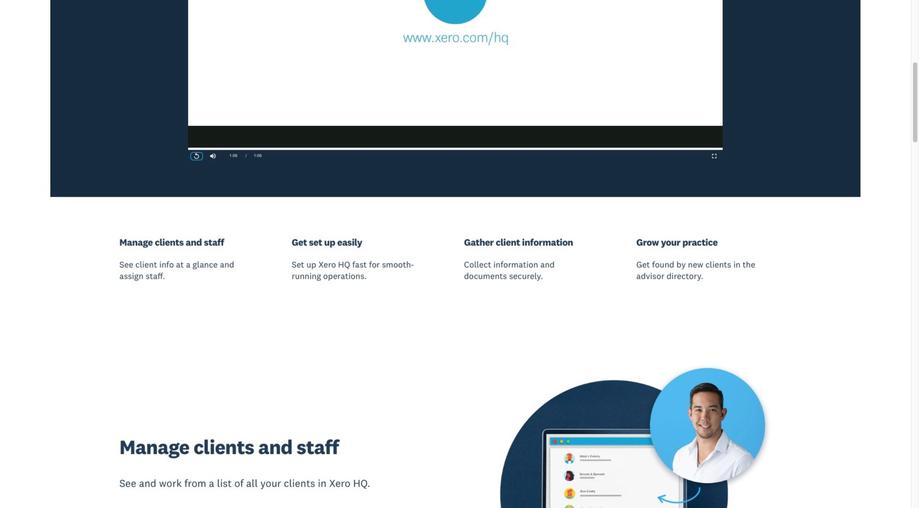 Task type: vqa. For each thing, say whether or not it's contained in the screenshot.
A list of all an accounting practice's clients displays on a laptop. Image
yes



Task type: describe. For each thing, give the bounding box(es) containing it.
video player region
[[189, 0, 723, 162]]

progress bar slider
[[189, 148, 723, 150]]



Task type: locate. For each thing, give the bounding box(es) containing it.
a list of all an accounting practice's clients displays on a laptop. image
[[465, 357, 792, 508]]



